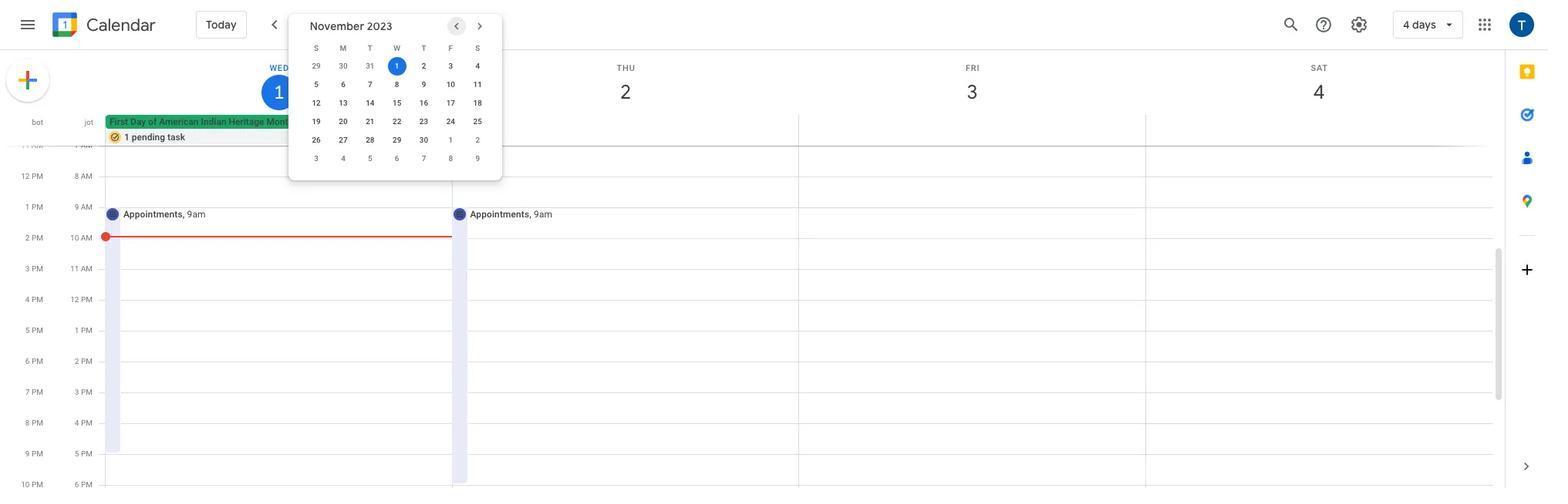 Task type: describe. For each thing, give the bounding box(es) containing it.
f
[[449, 44, 453, 52]]

30 for the 30 october element
[[339, 62, 348, 70]]

0 horizontal spatial 3 pm
[[25, 265, 43, 273]]

10 element
[[442, 76, 460, 94]]

5 down 29 october "element"
[[314, 80, 319, 89]]

1 inside "1 pending task" button
[[124, 132, 129, 143]]

november 2023 button
[[321, 14, 474, 35]]

row containing 3
[[303, 150, 491, 168]]

7 down 31 october element at the left of the page
[[368, 80, 372, 89]]

row containing 12
[[303, 94, 491, 113]]

13
[[339, 99, 348, 107]]

jot
[[85, 118, 93, 127]]

7 for 7 pm
[[25, 388, 30, 397]]

7 pm
[[25, 388, 43, 397]]

30 element
[[415, 131, 433, 150]]

2 december element
[[468, 131, 487, 150]]

pending
[[132, 132, 165, 143]]

today
[[206, 18, 237, 32]]

8 for 8 pm
[[25, 419, 30, 427]]

20 element
[[334, 113, 353, 131]]

task
[[167, 132, 185, 143]]

am down 9 am
[[81, 234, 93, 242]]

2 left "10 am" on the top of the page
[[25, 234, 30, 242]]

24
[[446, 117, 455, 126]]

29 for the 29 element
[[393, 136, 401, 144]]

2 right 6 pm
[[75, 357, 79, 366]]

12 element
[[307, 94, 326, 113]]

5 down 28 element
[[368, 154, 372, 163]]

row containing 26
[[303, 131, 491, 150]]

16
[[419, 99, 428, 107]]

1 horizontal spatial 12
[[70, 295, 79, 304]]

november 2023 up m
[[310, 19, 392, 33]]

9 up 16 at the left of page
[[422, 80, 426, 89]]

1 , from the left
[[183, 209, 185, 220]]

24 element
[[442, 113, 460, 131]]

2 s from the left
[[475, 44, 480, 52]]

4 up 11 element
[[475, 62, 480, 70]]

5 december element
[[361, 150, 379, 168]]

1 vertical spatial 4 pm
[[75, 419, 93, 427]]

0 horizontal spatial 11 am
[[21, 141, 43, 150]]

row containing 19
[[303, 113, 491, 131]]

2 cell from the left
[[452, 115, 799, 146]]

18
[[473, 99, 482, 107]]

29 element
[[388, 131, 406, 150]]

28
[[366, 136, 375, 144]]

1 inside 1, today element
[[395, 62, 399, 70]]

27
[[339, 136, 348, 144]]

10 am
[[70, 234, 93, 242]]

1 s from the left
[[314, 44, 319, 52]]

indian
[[201, 116, 226, 127]]

8 am
[[75, 172, 93, 181]]

november 2023 grid
[[303, 39, 491, 168]]

3 december element
[[307, 150, 326, 168]]

17
[[446, 99, 455, 107]]

7 am
[[75, 141, 93, 150]]

23
[[419, 117, 428, 126]]

row containing first day of american indian heritage month
[[99, 115, 1505, 146]]

1 horizontal spatial 1 pm
[[75, 326, 93, 335]]

4 up 6 pm
[[25, 295, 30, 304]]

1 cell
[[384, 57, 410, 76]]

29 for 29 october "element"
[[312, 62, 321, 70]]

29 october element
[[307, 57, 326, 76]]

heritage
[[229, 116, 264, 127]]

15
[[393, 99, 401, 107]]

14 element
[[361, 94, 379, 113]]

0 horizontal spatial 12
[[21, 172, 30, 181]]

am down "10 am" on the top of the page
[[81, 265, 93, 273]]

november 2023 up the w
[[327, 14, 449, 35]]

2 right 1 cell at left
[[422, 62, 426, 70]]

7 december element
[[415, 150, 433, 168]]

am up 9 am
[[81, 172, 93, 181]]

8 pm
[[25, 419, 43, 427]]

9 for 9 december element
[[475, 154, 480, 163]]

22 element
[[388, 113, 406, 131]]

1 horizontal spatial 2023
[[412, 14, 449, 35]]

first day of american indian heritage month
[[110, 116, 293, 127]]

2 appointments , 9am from the left
[[470, 209, 552, 220]]

9 for 9 am
[[75, 203, 79, 211]]

2 9am from the left
[[534, 209, 552, 220]]



Task type: vqa. For each thing, say whether or not it's contained in the screenshot.


Task type: locate. For each thing, give the bounding box(es) containing it.
pm
[[32, 172, 43, 181], [32, 203, 43, 211], [32, 234, 43, 242], [32, 265, 43, 273], [32, 295, 43, 304], [81, 295, 93, 304], [32, 326, 43, 335], [81, 326, 93, 335], [32, 357, 43, 366], [81, 357, 93, 366], [32, 388, 43, 397], [81, 388, 93, 397], [32, 419, 43, 427], [81, 419, 93, 427], [32, 450, 43, 458], [81, 450, 93, 458]]

10 down 9 am
[[70, 234, 79, 242]]

1, today element
[[388, 57, 406, 76]]

7 down 30 element
[[422, 154, 426, 163]]

1 9am from the left
[[187, 209, 206, 220]]

8 down 1 december element
[[449, 154, 453, 163]]

29 down the 22 element
[[393, 136, 401, 144]]

0 horizontal spatial 11
[[21, 141, 30, 150]]

12 inside row
[[312, 99, 321, 107]]

10 up 17
[[446, 80, 455, 89]]

19 element
[[307, 113, 326, 131]]

21 element
[[361, 113, 379, 131]]

7 up 8 am
[[75, 141, 79, 150]]

1 horizontal spatial appointments , 9am
[[470, 209, 552, 220]]

18 element
[[468, 94, 487, 113]]

11 up 18
[[473, 80, 482, 89]]

1 horizontal spatial 4 pm
[[75, 419, 93, 427]]

0 vertical spatial 10
[[446, 80, 455, 89]]

am down jot
[[81, 141, 93, 150]]

12 up 19
[[312, 99, 321, 107]]

22
[[393, 117, 401, 126]]

2 pm right 6 pm
[[75, 357, 93, 366]]

9 up "10 am" on the top of the page
[[75, 203, 79, 211]]

8 down 1 cell at left
[[395, 80, 399, 89]]

1 horizontal spatial t
[[422, 44, 426, 52]]

1 horizontal spatial 10
[[446, 80, 455, 89]]

1 horizontal spatial 30
[[419, 136, 428, 144]]

6 for 6 december "element"
[[395, 154, 399, 163]]

2 horizontal spatial 6
[[395, 154, 399, 163]]

1 horizontal spatial 9am
[[534, 209, 552, 220]]

1 vertical spatial 2 pm
[[75, 357, 93, 366]]

3 pm
[[25, 265, 43, 273], [75, 388, 93, 397]]

0 horizontal spatial 1 pm
[[25, 203, 43, 211]]

6 december element
[[388, 150, 406, 168]]

1 inside 1 december element
[[449, 136, 453, 144]]

0 horizontal spatial 5 pm
[[25, 326, 43, 335]]

1 appointments from the left
[[123, 209, 183, 220]]

calendar heading
[[83, 14, 156, 36]]

1
[[395, 62, 399, 70], [124, 132, 129, 143], [449, 136, 453, 144], [25, 203, 30, 211], [75, 326, 79, 335]]

1 horizontal spatial s
[[475, 44, 480, 52]]

1 pm
[[25, 203, 43, 211], [75, 326, 93, 335]]

2
[[422, 62, 426, 70], [475, 136, 480, 144], [25, 234, 30, 242], [75, 357, 79, 366]]

11 element
[[468, 76, 487, 94]]

1 vertical spatial 29
[[393, 136, 401, 144]]

6 up 7 pm
[[25, 357, 30, 366]]

12 pm down "10 am" on the top of the page
[[70, 295, 93, 304]]

0 horizontal spatial t
[[368, 44, 372, 52]]

month
[[267, 116, 293, 127]]

5 pm up 6 pm
[[25, 326, 43, 335]]

row group containing 29
[[303, 57, 491, 168]]

t
[[368, 44, 372, 52], [422, 44, 426, 52]]

5 right 9 pm
[[75, 450, 79, 458]]

0 vertical spatial 11
[[473, 80, 482, 89]]

grid
[[0, 50, 1505, 488]]

0 horizontal spatial 30
[[339, 62, 348, 70]]

0 vertical spatial 11 am
[[21, 141, 43, 150]]

6 down the 30 october element
[[341, 80, 345, 89]]

12 pm
[[21, 172, 43, 181], [70, 295, 93, 304]]

2 vertical spatial 6
[[25, 357, 30, 366]]

6 inside "element"
[[395, 154, 399, 163]]

1 horizontal spatial 11 am
[[70, 265, 93, 273]]

9 for 9 pm
[[25, 450, 30, 458]]

november 2023
[[327, 14, 449, 35], [310, 19, 392, 33]]

0 horizontal spatial 29
[[312, 62, 321, 70]]

2 appointments from the left
[[470, 209, 529, 220]]

2 t from the left
[[422, 44, 426, 52]]

0 vertical spatial 30
[[339, 62, 348, 70]]

10 for 10
[[446, 80, 455, 89]]

10 inside row
[[446, 80, 455, 89]]

s up 29 october "element"
[[314, 44, 319, 52]]

cell containing first day of american indian heritage month
[[106, 115, 452, 146]]

0 horizontal spatial 6
[[25, 357, 30, 366]]

2 pm
[[25, 234, 43, 242], [75, 357, 93, 366]]

11 left 7 am
[[21, 141, 30, 150]]

support image
[[1314, 15, 1333, 34]]

11
[[473, 80, 482, 89], [21, 141, 30, 150], [70, 265, 79, 273]]

am down 8 am
[[81, 203, 93, 211]]

3
[[449, 62, 453, 70], [314, 154, 319, 163], [25, 265, 30, 273], [75, 388, 79, 397]]

16 element
[[415, 94, 433, 113]]

t up 31
[[368, 44, 372, 52]]

11 am down "10 am" on the top of the page
[[70, 265, 93, 273]]

7
[[368, 80, 372, 89], [75, 141, 79, 150], [422, 154, 426, 163], [25, 388, 30, 397]]

grid containing first day of american indian heritage month
[[0, 50, 1505, 488]]

4 pm right 8 pm
[[75, 419, 93, 427]]

1 vertical spatial 30
[[419, 136, 428, 144]]

american
[[159, 116, 199, 127]]

23 element
[[415, 113, 433, 131]]

t right the w
[[422, 44, 426, 52]]

29 inside "element"
[[312, 62, 321, 70]]

5 up 6 pm
[[25, 326, 30, 335]]

20
[[339, 117, 348, 126]]

9
[[422, 80, 426, 89], [475, 154, 480, 163], [75, 203, 79, 211], [25, 450, 30, 458]]

s right "f"
[[475, 44, 480, 52]]

am
[[31, 141, 43, 150], [81, 141, 93, 150], [81, 172, 93, 181], [81, 203, 93, 211], [81, 234, 93, 242], [81, 265, 93, 273]]

8 up 9 pm
[[25, 419, 30, 427]]

0 vertical spatial 12
[[312, 99, 321, 107]]

1 horizontal spatial ,
[[529, 209, 531, 220]]

first day of american indian heritage month button
[[106, 115, 443, 129]]

9 down 8 pm
[[25, 450, 30, 458]]

8 december element
[[442, 150, 460, 168]]

day
[[130, 116, 146, 127]]

26 element
[[307, 131, 326, 150]]

1 t from the left
[[368, 44, 372, 52]]

1 horizontal spatial 6
[[341, 80, 345, 89]]

9 down 2 december element on the top of page
[[475, 154, 480, 163]]

11 am
[[21, 141, 43, 150], [70, 265, 93, 273]]

appointments
[[123, 209, 183, 220], [470, 209, 529, 220]]

1 pending task button
[[106, 130, 443, 144]]

first
[[110, 116, 128, 127]]

1 horizontal spatial 12 pm
[[70, 295, 93, 304]]

2 vertical spatial 12
[[70, 295, 79, 304]]

1 vertical spatial 5 pm
[[75, 450, 93, 458]]

17 element
[[442, 94, 460, 113]]

6 for 6 pm
[[25, 357, 30, 366]]

1 vertical spatial 1 pm
[[75, 326, 93, 335]]

1 horizontal spatial 5 pm
[[75, 450, 93, 458]]

0 vertical spatial 3 pm
[[25, 265, 43, 273]]

4 right 8 pm
[[75, 419, 79, 427]]

calendar element
[[49, 9, 156, 43]]

29 left the 30 october element
[[312, 62, 321, 70]]

0 horizontal spatial s
[[314, 44, 319, 52]]

31 october element
[[361, 57, 379, 76]]

10 for 10 am
[[70, 234, 79, 242]]

0 horizontal spatial appointments , 9am
[[123, 209, 206, 220]]

10
[[446, 80, 455, 89], [70, 234, 79, 242]]

26
[[312, 136, 321, 144]]

0 vertical spatial 2 pm
[[25, 234, 43, 242]]

1 appointments , 9am from the left
[[123, 209, 206, 220]]

today button
[[196, 11, 247, 39]]

4 december element
[[334, 150, 353, 168]]

7 for 7 am
[[75, 141, 79, 150]]

0 horizontal spatial 4 pm
[[25, 295, 43, 304]]

30
[[339, 62, 348, 70], [419, 136, 428, 144]]

1 horizontal spatial appointments
[[470, 209, 529, 220]]

13 element
[[334, 94, 353, 113]]

25 element
[[468, 113, 487, 131]]

12 pm left 8 am
[[21, 172, 43, 181]]

30 down m
[[339, 62, 348, 70]]

bot
[[32, 118, 43, 127]]

w
[[394, 44, 400, 52]]

appointments , 9am
[[123, 209, 206, 220], [470, 209, 552, 220]]

11 down "10 am" on the top of the page
[[70, 265, 79, 273]]

row containing 5
[[303, 76, 491, 94]]

5 pm right 9 pm
[[75, 450, 93, 458]]

9 december element
[[468, 150, 487, 168]]

1 horizontal spatial 29
[[393, 136, 401, 144]]

12 down "10 am" on the top of the page
[[70, 295, 79, 304]]

appointments down 9 december element
[[470, 209, 529, 220]]

5 pm
[[25, 326, 43, 335], [75, 450, 93, 458]]

s
[[314, 44, 319, 52], [475, 44, 480, 52]]

of
[[148, 116, 157, 127]]

cell
[[106, 115, 452, 146], [452, 115, 799, 146], [1145, 115, 1492, 146]]

30 down '23' element
[[419, 136, 428, 144]]

2 horizontal spatial 12
[[312, 99, 321, 107]]

2 vertical spatial 11
[[70, 265, 79, 273]]

0 horizontal spatial 10
[[70, 234, 79, 242]]

31
[[366, 62, 375, 70]]

appointments right 9 am
[[123, 209, 183, 220]]

0 horizontal spatial appointments
[[123, 209, 183, 220]]

1 vertical spatial 6
[[395, 154, 399, 163]]

0 vertical spatial 4 pm
[[25, 295, 43, 304]]

1 horizontal spatial 11
[[70, 265, 79, 273]]

am down bot on the top
[[31, 141, 43, 150]]

tab list
[[1506, 50, 1548, 445]]

0 vertical spatial 12 pm
[[21, 172, 43, 181]]

0 vertical spatial 6
[[341, 80, 345, 89]]

1 horizontal spatial 3 pm
[[75, 388, 93, 397]]

1 vertical spatial 10
[[70, 234, 79, 242]]

7 for '7 december' element
[[422, 154, 426, 163]]

29
[[312, 62, 321, 70], [393, 136, 401, 144]]

row containing 29
[[303, 57, 491, 76]]

2023 up 31
[[367, 19, 392, 33]]

12 left 8 am
[[21, 172, 30, 181]]

6 pm
[[25, 357, 43, 366]]

30 for 30 element
[[419, 136, 428, 144]]

28 element
[[361, 131, 379, 150]]

19
[[312, 117, 321, 126]]

2 down 25 element on the top
[[475, 136, 480, 144]]

4
[[475, 62, 480, 70], [341, 154, 345, 163], [25, 295, 30, 304], [75, 419, 79, 427]]

0 horizontal spatial 12 pm
[[21, 172, 43, 181]]

row group
[[303, 57, 491, 168]]

1 vertical spatial 12 pm
[[70, 295, 93, 304]]

m
[[340, 44, 347, 52]]

12
[[312, 99, 321, 107], [21, 172, 30, 181], [70, 295, 79, 304]]

8 for 8 december element
[[449, 154, 453, 163]]

8 up 9 am
[[75, 172, 79, 181]]

1 vertical spatial 3 pm
[[75, 388, 93, 397]]

2 pm left "10 am" on the top of the page
[[25, 234, 43, 242]]

0 horizontal spatial 9am
[[187, 209, 206, 220]]

1 horizontal spatial 2 pm
[[75, 357, 93, 366]]

,
[[183, 209, 185, 220], [529, 209, 531, 220]]

9 pm
[[25, 450, 43, 458]]

21
[[366, 117, 375, 126]]

9am
[[187, 209, 206, 220], [534, 209, 552, 220]]

7 up 8 pm
[[25, 388, 30, 397]]

14
[[366, 99, 375, 107]]

4 pm
[[25, 295, 43, 304], [75, 419, 93, 427]]

2 horizontal spatial 11
[[473, 80, 482, 89]]

15 element
[[388, 94, 406, 113]]

1 vertical spatial 12
[[21, 172, 30, 181]]

0 vertical spatial 5 pm
[[25, 326, 43, 335]]

0 horizontal spatial 2023
[[367, 19, 392, 33]]

1 vertical spatial 11 am
[[70, 265, 93, 273]]

5
[[314, 80, 319, 89], [368, 154, 372, 163], [25, 326, 30, 335], [75, 450, 79, 458]]

0 horizontal spatial 2 pm
[[25, 234, 43, 242]]

27 element
[[334, 131, 353, 150]]

8
[[395, 80, 399, 89], [449, 154, 453, 163], [75, 172, 79, 181], [25, 419, 30, 427]]

2023
[[412, 14, 449, 35], [367, 19, 392, 33]]

9 am
[[75, 203, 93, 211]]

2 , from the left
[[529, 209, 531, 220]]

4 pm up 6 pm
[[25, 295, 43, 304]]

1 cell from the left
[[106, 115, 452, 146]]

11 am down bot on the top
[[21, 141, 43, 150]]

30 october element
[[334, 57, 353, 76]]

calendar
[[86, 14, 156, 36]]

6
[[341, 80, 345, 89], [395, 154, 399, 163], [25, 357, 30, 366]]

6 down the 29 element
[[395, 154, 399, 163]]

25
[[473, 117, 482, 126]]

4 down '27' 'element'
[[341, 154, 345, 163]]

row
[[303, 39, 491, 57], [303, 57, 491, 76], [303, 76, 491, 94], [303, 94, 491, 113], [303, 113, 491, 131], [99, 115, 1505, 146], [303, 131, 491, 150], [303, 150, 491, 168]]

1 pending task
[[124, 132, 185, 143]]

1 december element
[[442, 131, 460, 150]]

0 vertical spatial 29
[[312, 62, 321, 70]]

8 for 8 am
[[75, 172, 79, 181]]

3 cell from the left
[[1145, 115, 1492, 146]]

row containing s
[[303, 39, 491, 57]]

november
[[327, 14, 408, 35], [310, 19, 364, 33]]

0 vertical spatial 1 pm
[[25, 203, 43, 211]]

2023 up "f"
[[412, 14, 449, 35]]

11 inside row
[[473, 80, 482, 89]]

1 vertical spatial 11
[[21, 141, 30, 150]]

0 horizontal spatial ,
[[183, 209, 185, 220]]



